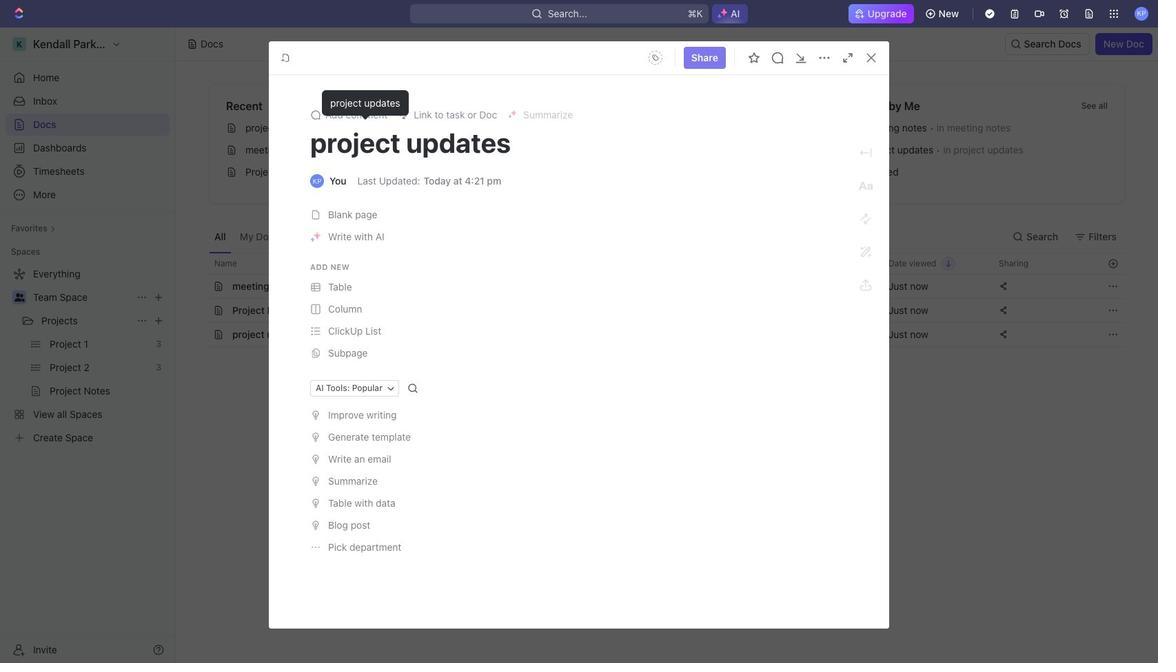 Task type: vqa. For each thing, say whether or not it's contained in the screenshot.
the Search tasks... Text Box on the top of the page
no



Task type: locate. For each thing, give the bounding box(es) containing it.
tab list
[[209, 221, 551, 253]]

1 horizontal spatial column header
[[770, 253, 880, 275]]

tree inside sidebar navigation
[[6, 263, 170, 449]]

table
[[194, 253, 1125, 347]]

tree
[[6, 263, 170, 449]]

column header
[[194, 253, 209, 275], [770, 253, 880, 275]]

1 column header from the left
[[194, 253, 209, 275]]

0 horizontal spatial column header
[[194, 253, 209, 275]]

3 row from the top
[[194, 299, 1125, 323]]

cell
[[194, 275, 209, 299], [770, 275, 880, 299], [194, 299, 209, 323], [194, 323, 209, 347]]

row
[[194, 253, 1125, 275], [194, 274, 1125, 299], [194, 299, 1125, 323], [194, 323, 1125, 347]]

2 column header from the left
[[770, 253, 880, 275]]



Task type: describe. For each thing, give the bounding box(es) containing it.
1 row from the top
[[194, 253, 1125, 275]]

4 row from the top
[[194, 323, 1125, 347]]

2 row from the top
[[194, 274, 1125, 299]]

user group image
[[14, 294, 24, 302]]

dropdown menu image
[[644, 47, 667, 69]]

sidebar navigation
[[0, 28, 176, 664]]



